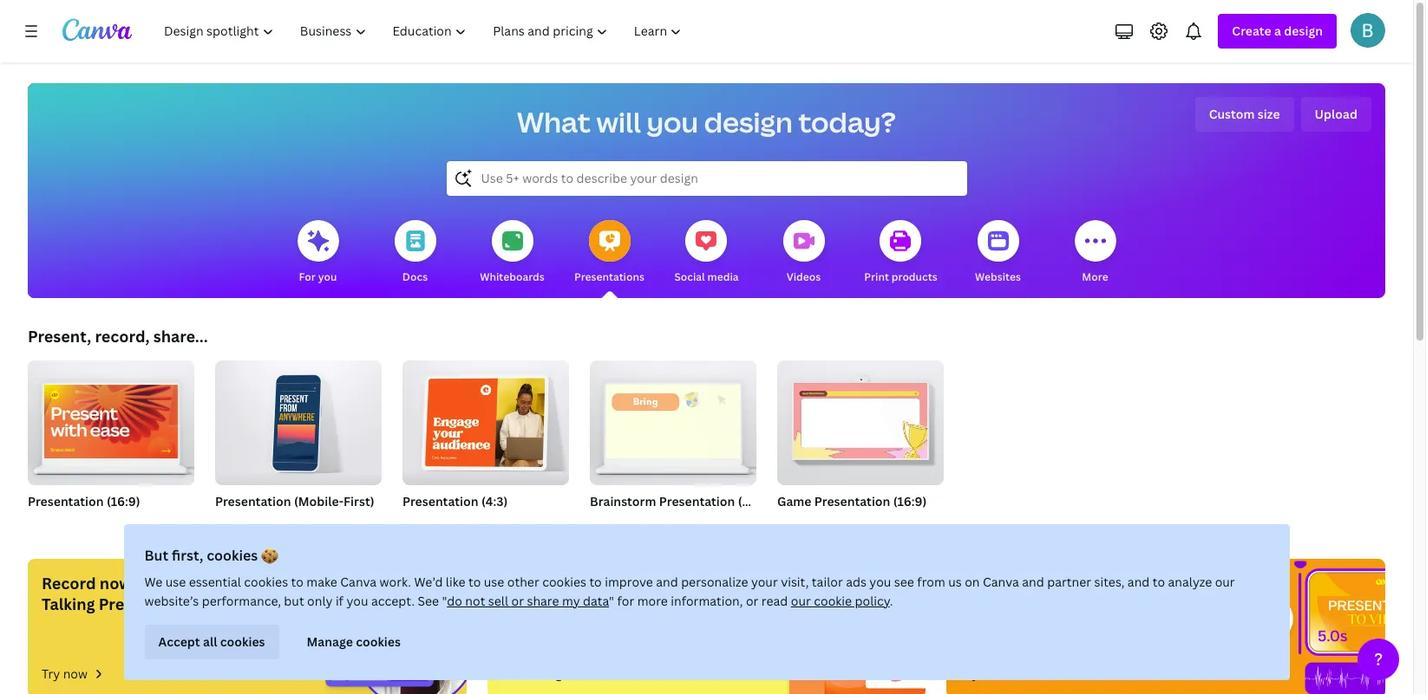 Task type: describe. For each thing, give the bounding box(es) containing it.
together
[[543, 666, 593, 683]]

cinematic presentations with animation and audio
[[961, 573, 1185, 615]]

print products button
[[864, 208, 937, 298]]

you right if
[[346, 593, 368, 610]]

group for game presentation (16:9)
[[777, 354, 944, 486]]

try for cinematic presentations with animation and audio
[[961, 666, 979, 683]]

our inside we use essential cookies to make canva work. we'd like to use other cookies to improve and personalize your visit, tailor ads you see from us on canva and partner sites, and to analyze our website's performance, but only if you accept. see "
[[1215, 574, 1235, 591]]

but
[[144, 547, 168, 566]]

only
[[307, 593, 333, 610]]

1 to from the left
[[291, 574, 303, 591]]

× inside presentation (4:3) 1024 × 768 px
[[429, 516, 434, 531]]

cookies right all
[[220, 634, 265, 651]]

first)
[[344, 494, 374, 510]]

× for game
[[805, 516, 810, 531]]

1920 for brainstorm presentation (16:9)
[[590, 516, 615, 531]]

social media button
[[674, 208, 739, 298]]

see
[[894, 574, 914, 591]]

do
[[447, 593, 462, 610]]

we
[[144, 574, 163, 591]]

if
[[336, 593, 344, 610]]

cinematic
[[961, 573, 1038, 594]]

talking
[[42, 594, 95, 615]]

brad klo image
[[1351, 13, 1385, 48]]

(4:3)
[[481, 494, 508, 510]]

" inside we use essential cookies to make canva work. we'd like to use other cookies to improve and personalize your visit, tailor ads you see from us on canva and partner sites, and to analyze our website's performance, but only if you accept. see "
[[442, 593, 447, 610]]

manage cookies
[[307, 634, 401, 651]]

today?
[[798, 103, 896, 141]]

us
[[948, 574, 962, 591]]

my
[[562, 593, 580, 610]]

work.
[[380, 574, 411, 591]]

policy
[[855, 593, 890, 610]]

brainstorm presentation (16:9) 1920 × 1080 px
[[590, 494, 772, 531]]

and inside cinematic presentations with animation and audio
[[1041, 594, 1070, 615]]

record now, present later with talking presentations
[[42, 573, 274, 615]]

personalize
[[681, 574, 748, 591]]

media
[[707, 270, 739, 285]]

accept all cookies button
[[144, 625, 279, 660]]

size
[[1258, 106, 1280, 122]]

print
[[864, 270, 889, 285]]

share...
[[153, 326, 208, 347]]

custom size
[[1209, 106, 1280, 122]]

time
[[536, 594, 571, 615]]

game presentation (16:9) group
[[777, 354, 944, 533]]

group for presentation (mobile-first)
[[215, 354, 382, 486]]

what
[[517, 103, 591, 141]]

presentations inside collaborate on presentations in real-time
[[618, 573, 724, 594]]

3 to from the left
[[589, 574, 602, 591]]

cookies down accept. at the bottom left of page
[[356, 634, 401, 651]]

we use essential cookies to make canva work. we'd like to use other cookies to improve and personalize your visit, tailor ads you see from us on canva and partner sites, and to analyze our website's performance, but only if you accept. see "
[[144, 574, 1235, 610]]

1080 inside presentation (mobile-first) 1080 × 1920 px
[[215, 516, 241, 531]]

do not sell or share my data " for more information, or read our cookie policy .
[[447, 593, 893, 610]]

your
[[751, 574, 778, 591]]

more
[[1082, 270, 1108, 285]]

1920 for game presentation (16:9)
[[777, 516, 802, 531]]

presentation for presentation (16:9)
[[28, 494, 104, 510]]

but first, cookies 🍪
[[144, 547, 279, 566]]

accept.
[[371, 593, 415, 610]]

with inside cinematic presentations with animation and audio
[[1151, 573, 1185, 594]]

collaborate on presentations in real-time
[[501, 573, 742, 615]]

presentation for presentation (mobile-first) 1080 × 1920 px
[[215, 494, 291, 510]]

see
[[418, 593, 439, 610]]

for
[[299, 270, 316, 285]]

now for record now, present later with talking presentations
[[63, 666, 88, 683]]

real-
[[501, 594, 536, 615]]

1024
[[403, 516, 427, 531]]

1 or from the left
[[511, 593, 524, 610]]

try for record now, present later with talking presentations
[[42, 666, 60, 683]]

will
[[596, 103, 641, 141]]

custom
[[1209, 106, 1255, 122]]

other
[[507, 574, 539, 591]]

upload
[[1315, 106, 1358, 122]]

presentation (4:3) 1024 × 768 px
[[403, 494, 508, 531]]

presentation (16:9) group
[[28, 354, 194, 533]]

websites button
[[975, 208, 1021, 298]]

record
[[42, 573, 96, 594]]

768
[[437, 516, 455, 531]]

create together
[[501, 666, 593, 683]]

custom size button
[[1195, 97, 1294, 132]]

record,
[[95, 326, 150, 347]]

but first, cookies 🍪 dialog
[[124, 525, 1289, 681]]

information,
[[671, 593, 743, 610]]

presentation (4:3) group
[[403, 354, 569, 533]]

presentation (mobile-first) group
[[215, 354, 382, 533]]

game
[[777, 494, 811, 510]]

× for brainstorm
[[617, 516, 622, 531]]

cookie
[[814, 593, 852, 610]]

improve
[[605, 574, 653, 591]]

group for brainstorm presentation (16:9)
[[590, 354, 756, 486]]

you up policy
[[870, 574, 891, 591]]

1 vertical spatial design
[[704, 103, 793, 141]]

present,
[[28, 326, 91, 347]]

videos button
[[783, 208, 825, 298]]

later
[[201, 573, 237, 594]]

cookies up later
[[207, 547, 258, 566]]

upload button
[[1301, 97, 1371, 132]]

share
[[527, 593, 559, 610]]

presentations inside record now, present later with talking presentations
[[99, 594, 205, 615]]

2 use from the left
[[484, 574, 504, 591]]

for you
[[299, 270, 337, 285]]

do not sell or share my data link
[[447, 593, 609, 610]]

Search search field
[[481, 162, 932, 195]]

× for presentation
[[244, 516, 249, 531]]

presentation (mobile-first) 1080 × 1920 px
[[215, 494, 374, 531]]



Task type: vqa. For each thing, say whether or not it's contained in the screenshot.


Task type: locate. For each thing, give the bounding box(es) containing it.
presentation inside "brainstorm presentation (16:9) 1920 × 1080 px"
[[659, 494, 735, 510]]

1 use from the left
[[165, 574, 186, 591]]

group for presentation (16:9)
[[28, 354, 194, 486]]

1 px from the left
[[279, 516, 291, 531]]

1920 inside game presentation (16:9) 1920 × 1080 px
[[777, 516, 802, 531]]

create
[[1232, 23, 1271, 39], [501, 666, 540, 683]]

presentation right brainstorm
[[659, 494, 735, 510]]

presentation
[[28, 494, 104, 510], [215, 494, 291, 510], [403, 494, 478, 510], [659, 494, 735, 510], [814, 494, 890, 510]]

presentation up record at the bottom left of page
[[28, 494, 104, 510]]

read
[[762, 593, 788, 610]]

3 1080 from the left
[[812, 516, 838, 531]]

sell
[[488, 593, 508, 610]]

our cookie policy link
[[791, 593, 890, 610]]

px for brainstorm
[[654, 516, 665, 531]]

try now down talking
[[42, 666, 88, 683]]

2 now from the left
[[982, 666, 1007, 683]]

brainstorm
[[590, 494, 656, 510]]

to up 'but'
[[291, 574, 303, 591]]

2 " from the left
[[609, 593, 614, 610]]

2 horizontal spatial 1080
[[812, 516, 838, 531]]

design inside dropdown button
[[1284, 23, 1323, 39]]

first,
[[172, 547, 203, 566]]

docs button
[[394, 208, 436, 298]]

you
[[647, 103, 698, 141], [318, 270, 337, 285], [870, 574, 891, 591], [346, 593, 368, 610]]

🍪
[[261, 547, 279, 566]]

0 horizontal spatial try
[[42, 666, 60, 683]]

2 1920 from the left
[[590, 516, 615, 531]]

now down talking
[[63, 666, 88, 683]]

2 to from the left
[[468, 574, 481, 591]]

2 with from the left
[[1151, 573, 1185, 594]]

videos
[[787, 270, 821, 285]]

presentations
[[574, 270, 645, 285], [618, 573, 724, 594], [1042, 573, 1148, 594], [99, 594, 205, 615]]

1920
[[251, 516, 276, 531], [590, 516, 615, 531], [777, 516, 802, 531]]

1 canva from the left
[[340, 574, 377, 591]]

1080 inside "brainstorm presentation (16:9) 1920 × 1080 px"
[[625, 516, 651, 531]]

× up but first, cookies 🍪
[[244, 516, 249, 531]]

1 horizontal spatial 1920
[[590, 516, 615, 531]]

2 presentation from the left
[[215, 494, 291, 510]]

create for create together
[[501, 666, 540, 683]]

try down animation
[[961, 666, 979, 683]]

you right for
[[318, 270, 337, 285]]

× inside presentation (mobile-first) 1080 × 1920 px
[[244, 516, 249, 531]]

0 horizontal spatial 1920
[[251, 516, 276, 531]]

1 horizontal spatial try
[[961, 666, 979, 683]]

(16:9) left game
[[738, 494, 772, 510]]

0 horizontal spatial with
[[241, 573, 274, 594]]

presentation inside presentation (mobile-first) 1080 × 1920 px
[[215, 494, 291, 510]]

1 1080 from the left
[[215, 516, 241, 531]]

(16:9) for game presentation (16:9)
[[893, 494, 927, 510]]

5 group from the left
[[777, 354, 944, 486]]

4 group from the left
[[590, 354, 756, 486]]

1080 for brainstorm
[[625, 516, 651, 531]]

and down partner
[[1041, 594, 1070, 615]]

create a design
[[1232, 23, 1323, 39]]

animation
[[961, 594, 1038, 615]]

2 group from the left
[[215, 354, 382, 486]]

like
[[446, 574, 465, 591]]

1 " from the left
[[442, 593, 447, 610]]

for
[[617, 593, 634, 610]]

1 horizontal spatial with
[[1151, 573, 1185, 594]]

or left the read
[[746, 593, 759, 610]]

px for presentation
[[279, 516, 291, 531]]

1 horizontal spatial try now
[[961, 666, 1007, 683]]

1920 inside presentation (mobile-first) 1080 × 1920 px
[[251, 516, 276, 531]]

1 now from the left
[[63, 666, 88, 683]]

and
[[656, 574, 678, 591], [1022, 574, 1044, 591], [1128, 574, 1150, 591], [1041, 594, 1070, 615]]

0 horizontal spatial design
[[704, 103, 793, 141]]

1920 up 🍪
[[251, 516, 276, 531]]

presentation right game
[[814, 494, 890, 510]]

1 × from the left
[[244, 516, 249, 531]]

(16:9) inside game presentation (16:9) 1920 × 1080 px
[[893, 494, 927, 510]]

0 horizontal spatial canva
[[340, 574, 377, 591]]

try down talking
[[42, 666, 60, 683]]

or right sell in the bottom of the page
[[511, 593, 524, 610]]

2 horizontal spatial (16:9)
[[893, 494, 927, 510]]

our down visit,
[[791, 593, 811, 610]]

we'd
[[414, 574, 443, 591]]

.
[[890, 593, 893, 610]]

presentation (16:9)
[[28, 494, 140, 510]]

for you button
[[297, 208, 339, 298]]

px
[[279, 516, 291, 531], [458, 516, 469, 531], [654, 516, 665, 531], [841, 516, 853, 531]]

performance,
[[202, 593, 281, 610]]

px inside game presentation (16:9) 1920 × 1080 px
[[841, 516, 853, 531]]

with
[[241, 573, 274, 594], [1151, 573, 1185, 594]]

0 horizontal spatial use
[[165, 574, 186, 591]]

presentations inside cinematic presentations with animation and audio
[[1042, 573, 1148, 594]]

0 horizontal spatial our
[[791, 593, 811, 610]]

4 px from the left
[[841, 516, 853, 531]]

None search field
[[446, 161, 967, 196]]

group inside brainstorm presentation (16:9) group
[[590, 354, 756, 486]]

data
[[583, 593, 609, 610]]

1 horizontal spatial use
[[484, 574, 504, 591]]

print products
[[864, 270, 937, 285]]

sites,
[[1094, 574, 1125, 591]]

0 vertical spatial create
[[1232, 23, 1271, 39]]

design
[[1284, 23, 1323, 39], [704, 103, 793, 141]]

2 horizontal spatial 1920
[[777, 516, 802, 531]]

px for game
[[841, 516, 853, 531]]

to up data
[[589, 574, 602, 591]]

not
[[465, 593, 485, 610]]

on right us
[[965, 574, 980, 591]]

(16:9) inside "brainstorm presentation (16:9) 1920 × 1080 px"
[[738, 494, 772, 510]]

website's
[[144, 593, 199, 610]]

create left a
[[1232, 23, 1271, 39]]

1 horizontal spatial canva
[[983, 574, 1019, 591]]

× inside game presentation (16:9) 1920 × 1080 px
[[805, 516, 810, 531]]

1 horizontal spatial "
[[609, 593, 614, 610]]

0 horizontal spatial create
[[501, 666, 540, 683]]

0 horizontal spatial try now
[[42, 666, 88, 683]]

× down game
[[805, 516, 810, 531]]

present, record, share...
[[28, 326, 208, 347]]

3 (16:9) from the left
[[893, 494, 927, 510]]

(16:9) up now,
[[107, 494, 140, 510]]

try now down animation
[[961, 666, 1007, 683]]

on left for
[[595, 573, 614, 594]]

whiteboards button
[[480, 208, 545, 298]]

1080 up tailor
[[812, 516, 838, 531]]

a
[[1274, 23, 1281, 39]]

presentations button
[[574, 208, 645, 298]]

now for cinematic presentations with animation and audio
[[982, 666, 1007, 683]]

1080 inside game presentation (16:9) 1920 × 1080 px
[[812, 516, 838, 531]]

cookies down 🍪
[[244, 574, 288, 591]]

and up do not sell or share my data " for more information, or read our cookie policy .
[[656, 574, 678, 591]]

our right analyze
[[1215, 574, 1235, 591]]

social media
[[674, 270, 739, 285]]

now,
[[100, 573, 135, 594]]

1 try now from the left
[[42, 666, 88, 683]]

use up sell in the bottom of the page
[[484, 574, 504, 591]]

you right will
[[647, 103, 698, 141]]

manage cookies button
[[293, 625, 415, 660]]

top level navigation element
[[153, 14, 697, 49]]

1920 down game
[[777, 516, 802, 531]]

presentation up 🍪
[[215, 494, 291, 510]]

canva up if
[[340, 574, 377, 591]]

and left partner
[[1022, 574, 1044, 591]]

3 px from the left
[[654, 516, 665, 531]]

1080 for game
[[812, 516, 838, 531]]

1 with from the left
[[241, 573, 274, 594]]

presentation up 768
[[403, 494, 478, 510]]

2 px from the left
[[458, 516, 469, 531]]

2 or from the left
[[746, 593, 759, 610]]

3 group from the left
[[403, 354, 569, 486]]

2 × from the left
[[429, 516, 434, 531]]

create a design button
[[1218, 14, 1337, 49]]

1 group from the left
[[28, 354, 194, 486]]

try
[[42, 666, 60, 683], [961, 666, 979, 683]]

you inside button
[[318, 270, 337, 285]]

px inside "brainstorm presentation (16:9) 1920 × 1080 px"
[[654, 516, 665, 531]]

2 canva from the left
[[983, 574, 1019, 591]]

create inside create a design dropdown button
[[1232, 23, 1271, 39]]

1 horizontal spatial our
[[1215, 574, 1235, 591]]

but
[[284, 593, 304, 610]]

presentation inside game presentation (16:9) 1920 × 1080 px
[[814, 494, 890, 510]]

1920 down brainstorm
[[590, 516, 615, 531]]

× down brainstorm
[[617, 516, 622, 531]]

social
[[674, 270, 705, 285]]

2 1080 from the left
[[625, 516, 651, 531]]

× inside "brainstorm presentation (16:9) 1920 × 1080 px"
[[617, 516, 622, 531]]

1 1920 from the left
[[251, 516, 276, 531]]

1 horizontal spatial on
[[965, 574, 980, 591]]

× left 768
[[429, 516, 434, 531]]

0 vertical spatial our
[[1215, 574, 1235, 591]]

products
[[892, 270, 937, 285]]

with inside record now, present later with talking presentations
[[241, 573, 274, 594]]

from
[[917, 574, 945, 591]]

(mobile-
[[294, 494, 344, 510]]

1 presentation from the left
[[28, 494, 104, 510]]

2 try from the left
[[961, 666, 979, 683]]

with down 🍪
[[241, 573, 274, 594]]

all
[[203, 634, 217, 651]]

on
[[595, 573, 614, 594], [965, 574, 980, 591]]

3 1920 from the left
[[777, 516, 802, 531]]

docs
[[402, 270, 428, 285]]

1080 down brainstorm
[[625, 516, 651, 531]]

1 horizontal spatial now
[[982, 666, 1007, 683]]

visit,
[[781, 574, 809, 591]]

0 horizontal spatial now
[[63, 666, 88, 683]]

0 horizontal spatial 1080
[[215, 516, 241, 531]]

1 vertical spatial our
[[791, 593, 811, 610]]

accept all cookies
[[158, 634, 265, 651]]

websites
[[975, 270, 1021, 285]]

1 horizontal spatial create
[[1232, 23, 1271, 39]]

try now for cinematic presentations with animation and audio
[[961, 666, 1007, 683]]

4 presentation from the left
[[659, 494, 735, 510]]

×
[[244, 516, 249, 531], [429, 516, 434, 531], [617, 516, 622, 531], [805, 516, 810, 531]]

px inside presentation (4:3) 1024 × 768 px
[[458, 516, 469, 531]]

present
[[139, 573, 198, 594]]

" left for
[[609, 593, 614, 610]]

make
[[306, 574, 337, 591]]

1 horizontal spatial 1080
[[625, 516, 651, 531]]

(16:9) for brainstorm presentation (16:9)
[[738, 494, 772, 510]]

design up 'search' search field
[[704, 103, 793, 141]]

to left analyze
[[1153, 574, 1165, 591]]

try now for record now, present later with talking presentations
[[42, 666, 88, 683]]

1 horizontal spatial or
[[746, 593, 759, 610]]

partner
[[1047, 574, 1091, 591]]

3 × from the left
[[617, 516, 622, 531]]

3 presentation from the left
[[403, 494, 478, 510]]

create left together
[[501, 666, 540, 683]]

4 × from the left
[[805, 516, 810, 531]]

1 horizontal spatial design
[[1284, 23, 1323, 39]]

our
[[1215, 574, 1235, 591], [791, 593, 811, 610]]

use up website's
[[165, 574, 186, 591]]

2 (16:9) from the left
[[738, 494, 772, 510]]

1080 up but first, cookies 🍪
[[215, 516, 241, 531]]

and right 'sites,'
[[1128, 574, 1150, 591]]

0 horizontal spatial or
[[511, 593, 524, 610]]

with right 'sites,'
[[1151, 573, 1185, 594]]

what will you design today?
[[517, 103, 896, 141]]

brainstorm presentation (16:9) group
[[590, 354, 772, 533]]

group
[[28, 354, 194, 486], [215, 354, 382, 486], [403, 354, 569, 486], [590, 354, 756, 486], [777, 354, 944, 486]]

1 (16:9) from the left
[[107, 494, 140, 510]]

accept
[[158, 634, 200, 651]]

2 try now from the left
[[961, 666, 1007, 683]]

game presentation (16:9) 1920 × 1080 px
[[777, 494, 927, 531]]

canva up animation
[[983, 574, 1019, 591]]

0 horizontal spatial (16:9)
[[107, 494, 140, 510]]

audio
[[1074, 594, 1117, 615]]

1920 inside "brainstorm presentation (16:9) 1920 × 1080 px"
[[590, 516, 615, 531]]

design right a
[[1284, 23, 1323, 39]]

5 presentation from the left
[[814, 494, 890, 510]]

(16:9) up see
[[893, 494, 927, 510]]

4 to from the left
[[1153, 574, 1165, 591]]

now down animation
[[982, 666, 1007, 683]]

on inside collaborate on presentations in real-time
[[595, 573, 614, 594]]

create for create a design
[[1232, 23, 1271, 39]]

in
[[728, 573, 742, 594]]

"
[[442, 593, 447, 610], [609, 593, 614, 610]]

0 horizontal spatial "
[[442, 593, 447, 610]]

cookies up my
[[542, 574, 586, 591]]

presentation inside presentation (4:3) 1024 × 768 px
[[403, 494, 478, 510]]

1 try from the left
[[42, 666, 60, 683]]

analyze
[[1168, 574, 1212, 591]]

to right like on the bottom of page
[[468, 574, 481, 591]]

presentation for presentation (4:3) 1024 × 768 px
[[403, 494, 478, 510]]

1 vertical spatial create
[[501, 666, 540, 683]]

on inside we use essential cookies to make canva work. we'd like to use other cookies to improve and personalize your visit, tailor ads you see from us on canva and partner sites, and to analyze our website's performance, but only if you accept. see "
[[965, 574, 980, 591]]

" right see
[[442, 593, 447, 610]]

0 horizontal spatial on
[[595, 573, 614, 594]]

tailor
[[812, 574, 843, 591]]

1 horizontal spatial (16:9)
[[738, 494, 772, 510]]

0 vertical spatial design
[[1284, 23, 1323, 39]]

px inside presentation (mobile-first) 1080 × 1920 px
[[279, 516, 291, 531]]



